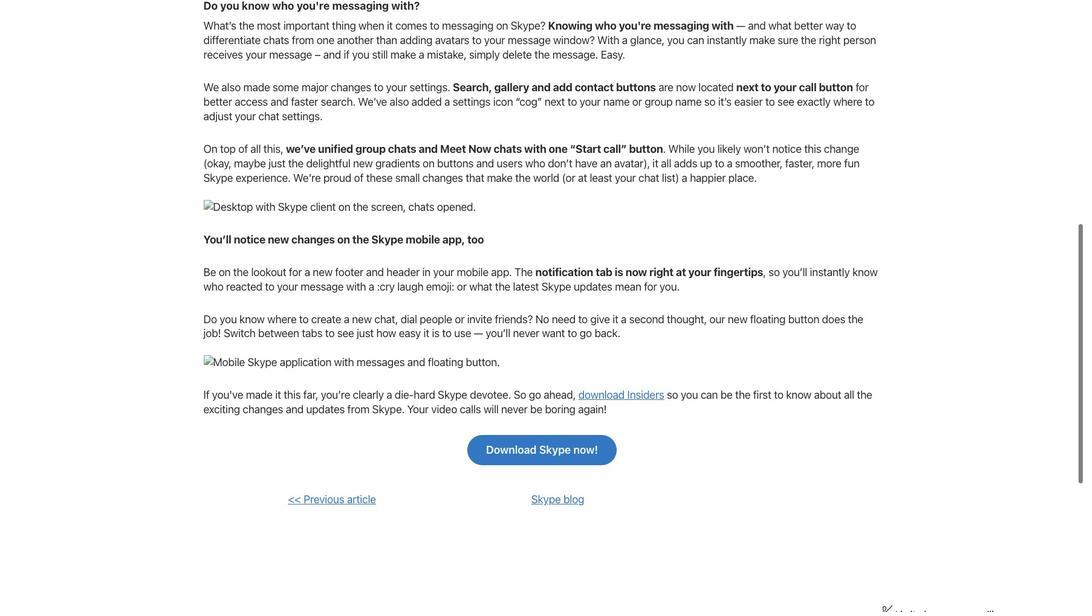 Task type: vqa. For each thing, say whether or not it's contained in the screenshot.
third 1 from the bottom
no



Task type: describe. For each thing, give the bounding box(es) containing it.
and inside ". while you likely won't notice this change (okay, maybe just the delightful new gradients on buttons and users who don't have an avatar), it all adds up to a smoother, faster, more fun skype experience. we're proud of these small changes that make the world (or at least your chat list) a happier place. ​"
[[476, 157, 494, 170]]

switch
[[224, 327, 256, 340]]

1 messaging from the left
[[442, 19, 494, 32]]

a down adding
[[419, 48, 424, 61]]

for better access and faster search. we've also added a settings icon "cog" next to your name or group name so it's easier to see exactly where to adjust your chat settings.
[[204, 81, 875, 123]]

with inside , so you'll instantly know who reacted to your message with a :cry laugh emoji: or what the latest skype updates mean for you.
[[346, 280, 366, 293]]

the right delete at the top of the page
[[535, 48, 550, 61]]

make inside ". while you likely won't notice this change (okay, maybe just the delightful new gradients on buttons and users who don't have an avatar), it all adds up to a smoother, faster, more fun skype experience. we're proud of these small changes that make the world (or at least your chat list) a happier place. ​"
[[487, 172, 513, 184]]

the up "differentiate"
[[239, 19, 254, 32]]

who inside , so you'll instantly know who reacted to your message with a :cry laugh emoji: or what the latest skype updates mean for you.
[[204, 280, 224, 293]]

buttons inside ". while you likely won't notice this change (okay, maybe just the delightful new gradients on buttons and users who don't have an avatar), it all adds up to a smoother, faster, more fun skype experience. we're proud of these small changes that make the world (or at least your chat list) a happier place. ​"
[[437, 157, 474, 170]]

skype blog
[[531, 494, 584, 506]]

a down 'likely'
[[727, 157, 733, 170]]

instantly inside , so you'll instantly know who reacted to your message with a :cry laugh emoji: or what the latest skype updates mean for you.
[[810, 266, 850, 279]]

you inside "so you can be the first to know about all the exciting changes and updates from skype. your video calls will never be boring again!"
[[681, 389, 698, 402]]

0 vertical spatial now
[[676, 81, 696, 94]]

1 horizontal spatial at
[[676, 266, 686, 279]]

0 vertical spatial settings.
[[410, 81, 450, 94]]

more
[[817, 157, 842, 170]]

knowing
[[548, 19, 593, 32]]

devotee.
[[470, 389, 511, 402]]

new left chat,
[[352, 313, 372, 326]]

better inside — and what better way to differentiate chats from one another than adding avatars to your message window? with a glance, you can instantly make sure the right person receives your message – and if you still make a mistake, simply delete the message. easy.
[[794, 19, 823, 32]]

located
[[699, 81, 734, 94]]

— and what better way to differentiate chats from one another than adding avatars to your message window? with a glance, you can instantly make sure the right person receives your message – and if you still make a mistake, simply delete the message. easy.
[[204, 19, 876, 61]]

made for also
[[243, 81, 270, 94]]

to down add
[[568, 95, 577, 108]]

have
[[575, 157, 598, 170]]

1 horizontal spatial one
[[549, 143, 568, 155]]

contact
[[575, 81, 614, 94]]

added
[[412, 95, 442, 108]]

so
[[514, 389, 526, 402]]

to up easier
[[761, 81, 772, 94]]

where inside do you know where to create a new chat, dial people or invite friends? no need to give it a second thought, our new floating button does the job! switch between tabs to see just how easy it is to use — you'll never want to go back.
[[267, 313, 297, 326]]

you right if
[[352, 48, 370, 61]]

your left the fingertips
[[689, 266, 712, 279]]

important
[[283, 19, 329, 32]]

your down contact
[[580, 95, 601, 108]]

another
[[337, 34, 374, 46]]

a right lookout
[[305, 266, 310, 279]]

delightful
[[306, 157, 351, 170]]

0 horizontal spatial be
[[530, 404, 543, 416]]

know inside do you know where to create a new chat, dial people or invite friends? no need to give it a second thought, our new floating button does the job! switch between tabs to see just how easy it is to use — you'll never want to go back.
[[240, 313, 265, 326]]

easy.
[[601, 48, 625, 61]]

you'll inside do you know where to create a new chat, dial people or invite friends? no need to give it a second thought, our new floating button does the job! switch between tabs to see just how easy it is to use — you'll never want to go back.
[[486, 327, 510, 340]]

0 horizontal spatial also
[[222, 81, 241, 94]]

of inside ". while you likely won't notice this change (okay, maybe just the delightful new gradients on buttons and users who don't have an avatar), it all adds up to a smoother, faster, more fun skype experience. we're proud of these small changes that make the world (or at least your chat list) a happier place. ​"
[[354, 172, 364, 184]]

an
[[600, 157, 612, 170]]

want
[[542, 327, 565, 340]]

mobile skype application with messages and floating button. image
[[204, 356, 644, 370]]

to up simply
[[472, 34, 482, 46]]

window?
[[553, 34, 595, 46]]

laugh
[[397, 280, 424, 293]]

(or
[[562, 172, 576, 184]]

just inside do you know where to create a new chat, dial people or invite friends? no need to give it a second thought, our new floating button does the job! switch between tabs to see just how easy it is to use — you'll never want to go back.
[[357, 327, 374, 340]]

1 vertical spatial now
[[626, 266, 647, 279]]

0 vertical spatial button
[[819, 81, 853, 94]]

0 vertical spatial message
[[508, 34, 551, 46]]

all inside "so you can be the first to know about all the exciting changes and updates from skype. your video calls will never be boring again!"
[[844, 389, 855, 402]]

1 name from the left
[[603, 95, 630, 108]]

1 vertical spatial for
[[289, 266, 302, 279]]

you right glance,
[[667, 34, 685, 46]]

message inside , so you'll instantly know who reacted to your message with a :cry laugh emoji: or what the latest skype updates mean for you.
[[301, 280, 344, 293]]

emoji:
[[426, 280, 454, 293]]

add
[[553, 81, 573, 94]]

icon
[[493, 95, 513, 108]]

never inside "so you can be the first to know about all the exciting changes and updates from skype. your video calls will never be boring again!"
[[501, 404, 528, 416]]

far,
[[304, 389, 318, 402]]

so inside "so you can be the first to know about all the exciting changes and updates from skype. your video calls will never be boring again!"
[[667, 389, 678, 402]]

— inside — and what better way to differentiate chats from one another than adding avatars to your message window? with a glance, you can instantly make sure the right person receives your message – and if you still make a mistake, simply delete the message. easy.
[[736, 19, 746, 32]]

1 vertical spatial this
[[284, 389, 301, 402]]

the left first on the right
[[735, 389, 751, 402]]

1 horizontal spatial be
[[721, 389, 733, 402]]

adds
[[674, 157, 698, 170]]

a right with on the right
[[622, 34, 628, 46]]

notification
[[536, 266, 593, 279]]

a right list)
[[682, 172, 688, 184]]

chat inside ". while you likely won't notice this change (okay, maybe just the delightful new gradients on buttons and users who don't have an avatar), it all adds up to a smoother, faster, more fun skype experience. we're proud of these small changes that make the world (or at least your chat list) a happier place. ​"
[[639, 172, 660, 184]]

made for you've
[[246, 389, 273, 402]]

the up footer
[[352, 233, 369, 246]]

mean
[[615, 280, 642, 293]]

1 vertical spatial go
[[529, 389, 541, 402]]

it inside ". while you likely won't notice this change (okay, maybe just the delightful new gradients on buttons and users who don't have an avatar), it all adds up to a smoother, faster, more fun skype experience. we're proud of these small changes that make the world (or at least your chat list) a happier place. ​"
[[653, 157, 659, 170]]

call"
[[604, 143, 627, 155]]

this,
[[263, 143, 283, 155]]

skype inside ". while you likely won't notice this change (okay, maybe just the delightful new gradients on buttons and users who don't have an avatar), it all adds up to a smoother, faster, more fun skype experience. we're proud of these small changes that make the world (or at least your chat list) a happier place. ​"
[[204, 172, 233, 184]]

faster
[[291, 95, 318, 108]]

a inside , so you'll instantly know who reacted to your message with a :cry laugh emoji: or what the latest skype updates mean for you.
[[369, 280, 374, 293]]

"cog"
[[516, 95, 542, 108]]

some
[[273, 81, 299, 94]]

right inside — and what better way to differentiate chats from one another than adding avatars to your message window? with a glance, you can instantly make sure the right person receives your message – and if you still make a mistake, simply delete the message. easy.
[[819, 34, 841, 46]]

adjust
[[204, 110, 232, 123]]

most
[[257, 19, 281, 32]]

simply
[[469, 48, 500, 61]]

see inside do you know where to create a new chat, dial people or invite friends? no need to give it a second thought, our new floating button does the job! switch between tabs to see just how easy it is to use — you'll never want to go back.
[[337, 327, 354, 340]]

the down users
[[515, 172, 531, 184]]

access
[[235, 95, 268, 108]]

on inside ". while you likely won't notice this change (okay, maybe just the delightful new gradients on buttons and users who don't have an avatar), it all adds up to a smoother, faster, more fun skype experience. we're proud of these small changes that make the world (or at least your chat list) a happier place. ​"
[[423, 157, 435, 170]]

receives
[[204, 48, 243, 61]]

we also made some major changes to your settings. search, gallery and add contact buttons are now located next to your call button
[[204, 81, 853, 94]]

your up we've
[[386, 81, 407, 94]]

previous
[[304, 494, 344, 506]]

(okay,
[[204, 157, 231, 170]]

when
[[359, 19, 384, 32]]

world
[[533, 172, 560, 184]]

1 vertical spatial message
[[269, 48, 312, 61]]

video
[[431, 404, 457, 416]]

what inside , so you'll instantly know who reacted to your message with a :cry laugh emoji: or what the latest skype updates mean for you.
[[469, 280, 493, 293]]

than
[[376, 34, 397, 46]]

up
[[700, 157, 712, 170]]

reacted
[[226, 280, 262, 293]]

app.
[[491, 266, 512, 279]]

invite
[[467, 313, 492, 326]]

0 horizontal spatial group
[[356, 143, 386, 155]]

1 horizontal spatial mobile
[[457, 266, 489, 279]]

if you've made it this far, you're clearly a die-hard skype devotee. so go ahead, download insiders
[[204, 389, 664, 402]]

skype up video
[[438, 389, 467, 402]]

this inside ". while you likely won't notice this change (okay, maybe just the delightful new gradients on buttons and users who don't have an avatar), it all adds up to a smoother, faster, more fun skype experience. we're proud of these small changes that make the world (or at least your chat list) a happier place. ​"
[[804, 143, 822, 155]]

you're
[[619, 19, 651, 32]]

1 vertical spatial with
[[524, 143, 546, 155]]

to right easier
[[766, 95, 775, 108]]

<<
[[288, 494, 301, 506]]

1 vertical spatial make
[[391, 48, 416, 61]]

2 horizontal spatial chats
[[494, 143, 522, 155]]

all inside ". while you likely won't notice this change (okay, maybe just the delightful new gradients on buttons and users who don't have an avatar), it all adds up to a smoother, faster, more fun skype experience. we're proud of these small changes that make the world (or at least your chat list) a happier place. ​"
[[661, 157, 672, 170]]

app,
[[443, 233, 465, 246]]

2 name from the left
[[675, 95, 702, 108]]

comes
[[396, 19, 427, 32]]

it right easy
[[424, 327, 429, 340]]

do you know where to create a new chat, dial people or invite friends? no need to give it a second thought, our new floating button does the job! switch between tabs to see just how easy it is to use — you'll never want to go back.
[[204, 313, 864, 340]]

the down we've
[[288, 157, 304, 170]]

your left call
[[774, 81, 797, 94]]

a inside for better access and faster search. we've also added a settings icon "cog" next to your name or group name so it's easier to see exactly where to adjust your chat settings.
[[445, 95, 450, 108]]

to down the need
[[568, 327, 577, 340]]

so inside for better access and faster search. we've also added a settings icon "cog" next to your name or group name so it's easier to see exactly where to adjust your chat settings.
[[704, 95, 716, 108]]

mistake,
[[427, 48, 467, 61]]

if
[[344, 48, 350, 61]]

at inside ". while you likely won't notice this change (okay, maybe just the delightful new gradients on buttons and users who don't have an avatar), it all adds up to a smoother, faster, more fun skype experience. we're proud of these small changes that make the world (or at least your chat list) a happier place. ​"
[[578, 172, 587, 184]]

1 horizontal spatial next
[[736, 81, 759, 94]]

new up lookout
[[268, 233, 289, 246]]

0 vertical spatial buttons
[[616, 81, 656, 94]]

if
[[204, 389, 210, 402]]

your up simply
[[484, 34, 505, 46]]

easy
[[399, 327, 421, 340]]

to inside "so you can be the first to know about all the exciting changes and updates from skype. your video calls will never be boring again!"
[[774, 389, 784, 402]]

1 vertical spatial notice
[[234, 233, 266, 246]]

sure
[[778, 34, 799, 46]]

tab
[[596, 266, 613, 279]]

​
[[760, 172, 760, 184]]

now
[[469, 143, 491, 155]]

insiders
[[627, 389, 664, 402]]

download skype now!
[[486, 444, 598, 457]]

avatars
[[435, 34, 470, 46]]

where inside for better access and faster search. we've also added a settings icon "cog" next to your name or group name so it's easier to see exactly where to adjust your chat settings.
[[834, 95, 863, 108]]

1 horizontal spatial is
[[615, 266, 623, 279]]

article
[[347, 494, 376, 506]]

new right our
[[728, 313, 748, 326]]

it left far,
[[275, 389, 281, 402]]

you inside do you know where to create a new chat, dial people or invite friends? no need to give it a second thought, our new floating button does the job! switch between tabs to see just how easy it is to use — you'll never want to go back.
[[220, 313, 237, 326]]

from inside "so you can be the first to know about all the exciting changes and updates from skype. your video calls will never be boring again!"
[[348, 404, 370, 416]]

next inside for better access and faster search. we've also added a settings icon "cog" next to your name or group name so it's easier to see exactly where to adjust your chat settings.
[[545, 95, 565, 108]]

die-
[[395, 389, 414, 402]]

2 horizontal spatial with
[[712, 19, 734, 32]]

updates inside "so you can be the first to know about all the exciting changes and updates from skype. your video calls will never be boring again!"
[[306, 404, 345, 416]]

meet
[[440, 143, 466, 155]]

hard
[[414, 389, 435, 402]]

<< previous article link
[[288, 494, 376, 506]]

maybe
[[234, 157, 266, 170]]

our
[[710, 313, 725, 326]]

to up person
[[847, 19, 857, 32]]

also inside for better access and faster search. we've also added a settings icon "cog" next to your name or group name so it's easier to see exactly where to adjust your chat settings.
[[390, 95, 409, 108]]

, so you'll instantly know who reacted to your message with a :cry laugh emoji: or what the latest skype updates mean for you.
[[204, 266, 878, 293]]

small
[[395, 172, 420, 184]]

still
[[372, 48, 388, 61]]

download skype now! link
[[467, 436, 617, 466]]

it right give
[[613, 313, 619, 326]]

your down access
[[235, 110, 256, 123]]

your inside ". while you likely won't notice this change (okay, maybe just the delightful new gradients on buttons and users who don't have an avatar), it all adds up to a smoother, faster, more fun skype experience. we're proud of these small changes that make the world (or at least your chat list) a happier place. ​"
[[615, 172, 636, 184]]



Task type: locate. For each thing, give the bounding box(es) containing it.
0 vertical spatial with
[[712, 19, 734, 32]]

footer
[[335, 266, 364, 279]]

2 messaging from the left
[[654, 19, 709, 32]]

you.
[[660, 280, 680, 293]]

make down users
[[487, 172, 513, 184]]

0 horizontal spatial you'll
[[486, 327, 510, 340]]

to left give
[[578, 313, 588, 326]]

is right tab
[[615, 266, 623, 279]]

blog
[[564, 494, 584, 506]]

to left use
[[442, 327, 452, 340]]

never inside do you know where to create a new chat, dial people or invite friends? no need to give it a second thought, our new floating button does the job! switch between tabs to see just how easy it is to use — you'll never want to go back.
[[513, 327, 540, 340]]

adding
[[400, 34, 433, 46]]

0 vertical spatial mobile
[[406, 233, 440, 246]]

1 horizontal spatial make
[[487, 172, 513, 184]]

2 vertical spatial or
[[455, 313, 465, 326]]

1 vertical spatial who
[[525, 157, 545, 170]]

just inside ". while you likely won't notice this change (okay, maybe just the delightful new gradients on buttons and users who don't have an avatar), it all adds up to a smoother, faster, more fun skype experience. we're proud of these small changes that make the world (or at least your chat list) a happier place. ​"
[[269, 157, 286, 170]]

instantly inside — and what better way to differentiate chats from one another than adding avatars to your message window? with a glance, you can instantly make sure the right person receives your message – and if you still make a mistake, simply delete the message. easy.
[[707, 34, 747, 46]]

to right exactly
[[865, 95, 875, 108]]

to down create
[[325, 327, 335, 340]]

can right glance,
[[687, 34, 704, 46]]

use
[[454, 327, 471, 340]]

0 vertical spatial next
[[736, 81, 759, 94]]

0 vertical spatial where
[[834, 95, 863, 108]]

0 vertical spatial can
[[687, 34, 704, 46]]

unified
[[318, 143, 353, 155]]

download
[[486, 444, 537, 457]]

1 vertical spatial settings.
[[282, 110, 323, 123]]

gradients
[[376, 157, 420, 170]]

0 horizontal spatial see
[[337, 327, 354, 340]]

0 vertical spatial group
[[645, 95, 673, 108]]

delete
[[503, 48, 532, 61]]

2 horizontal spatial who
[[595, 19, 617, 32]]

on left the skype?
[[496, 19, 508, 32]]

the up reacted
[[233, 266, 249, 279]]

to up we've
[[374, 81, 383, 94]]

1 vertical spatial button
[[629, 143, 663, 155]]

friends?
[[495, 313, 533, 326]]

0 vertical spatial know
[[853, 266, 878, 279]]

1 vertical spatial just
[[357, 327, 374, 340]]

button left does
[[788, 313, 820, 326]]

to right up
[[715, 157, 724, 170]]

message.
[[553, 48, 598, 61]]

skype inside download skype now! link
[[539, 444, 571, 457]]

you up up
[[698, 143, 715, 155]]

0 horizontal spatial where
[[267, 313, 297, 326]]

is inside do you know where to create a new chat, dial people or invite friends? no need to give it a second thought, our new floating button does the job! switch between tabs to see just how easy it is to use — you'll never want to go back.
[[432, 327, 440, 340]]

do
[[204, 313, 217, 326]]

2 horizontal spatial make
[[750, 34, 775, 46]]

right down way
[[819, 34, 841, 46]]

your
[[407, 404, 429, 416]]

also right we
[[222, 81, 241, 94]]

1 horizontal spatial settings.
[[410, 81, 450, 94]]

1 horizontal spatial also
[[390, 95, 409, 108]]

.
[[663, 143, 666, 155]]

1 horizontal spatial now
[[676, 81, 696, 94]]

be left first on the right
[[721, 389, 733, 402]]

1 vertical spatial see
[[337, 327, 354, 340]]

,
[[763, 266, 766, 279]]

your inside , so you'll instantly know who reacted to your message with a :cry laugh emoji: or what the latest skype updates mean for you.
[[277, 280, 298, 293]]

— inside do you know where to create a new chat, dial people or invite friends? no need to give it a second thought, our new floating button does the job! switch between tabs to see just how easy it is to use — you'll never want to go back.
[[474, 327, 483, 340]]

new inside ". while you likely won't notice this change (okay, maybe just the delightful new gradients on buttons and users who don't have an avatar), it all adds up to a smoother, faster, more fun skype experience. we're proud of these small changes that make the world (or at least your chat list) a happier place. ​"
[[353, 157, 373, 170]]

updates inside , so you'll instantly know who reacted to your message with a :cry laugh emoji: or what the latest skype updates mean for you.
[[574, 280, 613, 293]]

can inside "so you can be the first to know about all the exciting changes and updates from skype. your video calls will never be boring again!"
[[701, 389, 718, 402]]

of left the these
[[354, 172, 364, 184]]

0 horizontal spatial just
[[269, 157, 286, 170]]

your down avatar),
[[615, 172, 636, 184]]

a up skype.
[[387, 389, 392, 402]]

new up the these
[[353, 157, 373, 170]]

you've
[[212, 389, 243, 402]]

for inside for better access and faster search. we've also added a settings icon "cog" next to your name or group name so it's easier to see exactly where to adjust your chat settings.
[[856, 81, 869, 94]]

and inside for better access and faster search. we've also added a settings icon "cog" next to your name or group name so it's easier to see exactly where to adjust your chat settings.
[[271, 95, 288, 108]]

skype inside , so you'll instantly know who reacted to your message with a :cry laugh emoji: or what the latest skype updates mean for you.
[[542, 280, 571, 293]]

you inside ". while you likely won't notice this change (okay, maybe just the delightful new gradients on buttons and users who don't have an avatar), it all adds up to a smoother, faster, more fun skype experience. we're proud of these small changes that make the world (or at least your chat list) a happier place. ​"
[[698, 143, 715, 155]]

your up the emoji: at the left of page
[[433, 266, 454, 279]]

a
[[622, 34, 628, 46], [419, 48, 424, 61], [445, 95, 450, 108], [727, 157, 733, 170], [682, 172, 688, 184], [305, 266, 310, 279], [369, 280, 374, 293], [344, 313, 350, 326], [621, 313, 627, 326], [387, 389, 392, 402]]

1 vertical spatial so
[[769, 266, 780, 279]]

the
[[239, 19, 254, 32], [801, 34, 817, 46], [535, 48, 550, 61], [288, 157, 304, 170], [515, 172, 531, 184], [352, 233, 369, 246], [233, 266, 249, 279], [495, 280, 511, 293], [848, 313, 864, 326], [735, 389, 751, 402], [857, 389, 873, 402]]

so inside , so you'll instantly know who reacted to your message with a :cry laugh emoji: or what the latest skype updates mean for you.
[[769, 266, 780, 279]]

:cry
[[377, 280, 395, 293]]

1 horizontal spatial notice
[[773, 143, 802, 155]]

2 horizontal spatial for
[[856, 81, 869, 94]]

the inside do you know where to create a new chat, dial people or invite friends? no need to give it a second thought, our new floating button does the job! switch between tabs to see just how easy it is to use — you'll never want to go back.
[[848, 313, 864, 326]]

exactly
[[797, 95, 831, 108]]

1 vertical spatial buttons
[[437, 157, 474, 170]]

0 horizontal spatial chats
[[263, 34, 289, 46]]

you'll inside , so you'll instantly know who reacted to your message with a :cry laugh emoji: or what the latest skype updates mean for you.
[[783, 266, 808, 279]]

1 vertical spatial be
[[530, 404, 543, 416]]

of right top at the left top
[[238, 143, 248, 155]]

2 vertical spatial make
[[487, 172, 513, 184]]

<< previous article
[[288, 494, 376, 506]]

1 horizontal spatial what
[[769, 19, 792, 32]]

go down give
[[580, 327, 592, 340]]

again!
[[578, 404, 607, 416]]

are
[[659, 81, 674, 94]]

button inside do you know where to create a new chat, dial people or invite friends? no need to give it a second thought, our new floating button does the job! switch between tabs to see just how easy it is to use — you'll never want to go back.
[[788, 313, 820, 326]]

list)
[[662, 172, 679, 184]]

be
[[721, 389, 733, 402], [530, 404, 543, 416]]

who down be
[[204, 280, 224, 293]]

0 vertical spatial at
[[578, 172, 587, 184]]

0 vertical spatial or
[[633, 95, 642, 108]]

too
[[467, 233, 484, 246]]

message left the –
[[269, 48, 312, 61]]

be
[[204, 266, 216, 279]]

0 vertical spatial what
[[769, 19, 792, 32]]

changes inside ". while you likely won't notice this change (okay, maybe just the delightful new gradients on buttons and users who don't have an avatar), it all adds up to a smoother, faster, more fun skype experience. we're proud of these small changes that make the world (or at least your chat list) a happier place. ​"
[[423, 172, 463, 184]]

better up sure
[[794, 19, 823, 32]]

chat
[[259, 110, 279, 123], [639, 172, 660, 184]]

from down clearly on the left bottom of the page
[[348, 404, 370, 416]]

so left it's
[[704, 95, 716, 108]]

or inside , so you'll instantly know who reacted to your message with a :cry laugh emoji: or what the latest skype updates mean for you.
[[457, 280, 467, 293]]

one
[[317, 34, 334, 46], [549, 143, 568, 155]]

made up access
[[243, 81, 270, 94]]

name down located
[[675, 95, 702, 108]]

on right be
[[219, 266, 231, 279]]

to up tabs
[[299, 313, 309, 326]]

change
[[824, 143, 859, 155]]

0 vertical spatial make
[[750, 34, 775, 46]]

better inside for better access and faster search. we've also added a settings icon "cog" next to your name or group name so it's easier to see exactly where to adjust your chat settings.
[[204, 95, 232, 108]]

see inside for better access and faster search. we've also added a settings icon "cog" next to your name or group name so it's easier to see exactly where to adjust your chat settings.
[[778, 95, 795, 108]]

1 vertical spatial one
[[549, 143, 568, 155]]

a left :cry
[[369, 280, 374, 293]]

you'll down friends?
[[486, 327, 510, 340]]

0 vertical spatial so
[[704, 95, 716, 108]]

we've
[[286, 143, 316, 155]]

tabs
[[302, 327, 323, 340]]

skype left blog
[[531, 494, 561, 506]]

we're
[[293, 172, 321, 184]]

on down on top of all this, we've unified group chats and meet now chats with one "start call" button
[[423, 157, 435, 170]]

people
[[420, 313, 452, 326]]

skype down (okay,
[[204, 172, 233, 184]]

1 vertical spatial group
[[356, 143, 386, 155]]

0 horizontal spatial with
[[346, 280, 366, 293]]

the right sure
[[801, 34, 817, 46]]

and inside "so you can be the first to know about all the exciting changes and updates from skype. your video calls will never be boring again!"
[[286, 404, 304, 416]]

settings. down faster
[[282, 110, 323, 123]]

0 horizontal spatial know
[[240, 313, 265, 326]]

it up than
[[387, 19, 393, 32]]

proud
[[324, 172, 352, 184]]

this
[[804, 143, 822, 155], [284, 389, 301, 402]]

0 horizontal spatial one
[[317, 34, 334, 46]]

one up don't
[[549, 143, 568, 155]]

can inside — and what better way to differentiate chats from one another than adding avatars to your message window? with a glance, you can instantly make sure the right person receives your message – and if you still make a mistake, simply delete the message. easy.
[[687, 34, 704, 46]]

1 vertical spatial made
[[246, 389, 273, 402]]

0 vertical spatial also
[[222, 81, 241, 94]]

name down contact
[[603, 95, 630, 108]]

happier
[[690, 172, 726, 184]]

know inside "so you can be the first to know about all the exciting changes and updates from skype. your video calls will never be boring again!"
[[786, 389, 812, 402]]

0 horizontal spatial chat
[[259, 110, 279, 123]]

on
[[496, 19, 508, 32], [423, 157, 435, 170], [337, 233, 350, 246], [219, 266, 231, 279]]

to up avatars
[[430, 19, 439, 32]]

back.
[[595, 327, 621, 340]]

for right lookout
[[289, 266, 302, 279]]

to inside ". while you likely won't notice this change (okay, maybe just the delightful new gradients on buttons and users who don't have an avatar), it all adds up to a smoother, faster, more fun skype experience. we're proud of these small changes that make the world (or at least your chat list) a happier place. ​"
[[715, 157, 724, 170]]

0 vertical spatial is
[[615, 266, 623, 279]]

1 vertical spatial never
[[501, 404, 528, 416]]

button up avatar),
[[629, 143, 663, 155]]

1 horizontal spatial so
[[704, 95, 716, 108]]

1 vertical spatial can
[[701, 389, 718, 402]]

1 vertical spatial of
[[354, 172, 364, 184]]

chats up gradients at the left
[[388, 143, 416, 155]]

the inside , so you'll instantly know who reacted to your message with a :cry laugh emoji: or what the latest skype updates mean for you.
[[495, 280, 511, 293]]

you'll
[[204, 233, 231, 246]]

you'll right ,
[[783, 266, 808, 279]]

avatar),
[[615, 157, 650, 170]]

you right do
[[220, 313, 237, 326]]

2 horizontal spatial know
[[853, 266, 878, 279]]

0 horizontal spatial —
[[474, 327, 483, 340]]

1 horizontal spatial this
[[804, 143, 822, 155]]

1 horizontal spatial with
[[524, 143, 546, 155]]

0 vertical spatial of
[[238, 143, 248, 155]]

1 horizontal spatial updates
[[574, 280, 613, 293]]

buttons down meet
[[437, 157, 474, 170]]

is down people
[[432, 327, 440, 340]]

or inside do you know where to create a new chat, dial people or invite friends? no need to give it a second thought, our new floating button does the job! switch between tabs to see just how easy it is to use — you'll never want to go back.
[[455, 313, 465, 326]]

see
[[778, 95, 795, 108], [337, 327, 354, 340]]

0 horizontal spatial of
[[238, 143, 248, 155]]

1 horizontal spatial just
[[357, 327, 374, 340]]

next down add
[[545, 95, 565, 108]]

for inside , so you'll instantly know who reacted to your message with a :cry laugh emoji: or what the latest skype updates mean for you.
[[644, 280, 657, 293]]

1 horizontal spatial chats
[[388, 143, 416, 155]]

all down the .
[[661, 157, 672, 170]]

floating
[[750, 313, 786, 326]]

where up the between
[[267, 313, 297, 326]]

for left you.
[[644, 280, 657, 293]]

settings
[[453, 95, 491, 108]]

clearly
[[353, 389, 384, 402]]

so
[[704, 95, 716, 108], [769, 266, 780, 279], [667, 389, 678, 402]]

ahead,
[[544, 389, 576, 402]]

1 vertical spatial chat
[[639, 172, 660, 184]]

who inside ". while you likely won't notice this change (okay, maybe just the delightful new gradients on buttons and users who don't have an avatar), it all adds up to a smoother, faster, more fun skype experience. we're proud of these small changes that make the world (or at least your chat list) a happier place. ​"
[[525, 157, 545, 170]]

notice inside ". while you likely won't notice this change (okay, maybe just the delightful new gradients on buttons and users who don't have an avatar), it all adds up to a smoother, faster, more fun skype experience. we're proud of these small changes that make the world (or at least your chat list) a happier place. ​"
[[773, 143, 802, 155]]

chat inside for better access and faster search. we've also added a settings icon "cog" next to your name or group name so it's easier to see exactly where to adjust your chat settings.
[[259, 110, 279, 123]]

you'll
[[783, 266, 808, 279], [486, 327, 510, 340]]

we
[[204, 81, 219, 94]]

1 vertical spatial is
[[432, 327, 440, 340]]

a left second
[[621, 313, 627, 326]]

likely
[[718, 143, 741, 155]]

1 vertical spatial or
[[457, 280, 467, 293]]

changes inside "so you can be the first to know about all the exciting changes and updates from skype. your video calls will never be boring again!"
[[243, 404, 283, 416]]

the right about
[[857, 389, 873, 402]]

the
[[515, 266, 533, 279]]

top
[[220, 143, 236, 155]]

right up you.
[[650, 266, 674, 279]]

it's
[[718, 95, 732, 108]]

0 horizontal spatial name
[[603, 95, 630, 108]]

group inside for better access and faster search. we've also added a settings icon "cog" next to your name or group name so it's easier to see exactly where to adjust your chat settings.
[[645, 95, 673, 108]]

what up sure
[[769, 19, 792, 32]]

chats up users
[[494, 143, 522, 155]]

1 horizontal spatial know
[[786, 389, 812, 402]]

messaging up glance,
[[654, 19, 709, 32]]

gallery
[[494, 81, 529, 94]]

group
[[645, 95, 673, 108], [356, 143, 386, 155]]

0 vertical spatial never
[[513, 327, 540, 340]]

1 vertical spatial from
[[348, 404, 370, 416]]

on up footer
[[337, 233, 350, 246]]

instantly up does
[[810, 266, 850, 279]]

what
[[769, 19, 792, 32], [469, 280, 493, 293]]

from inside — and what better way to differentiate chats from one another than adding avatars to your message window? with a glance, you can instantly make sure the right person receives your message – and if you still make a mistake, simply delete the message. easy.
[[292, 34, 314, 46]]

give
[[591, 313, 610, 326]]

0 vertical spatial chat
[[259, 110, 279, 123]]

0 horizontal spatial updates
[[306, 404, 345, 416]]

group up the these
[[356, 143, 386, 155]]

your down lookout
[[277, 280, 298, 293]]

updates down you're
[[306, 404, 345, 416]]

1 horizontal spatial better
[[794, 19, 823, 32]]

it
[[387, 19, 393, 32], [653, 157, 659, 170], [613, 313, 619, 326], [424, 327, 429, 340], [275, 389, 281, 402]]

instantly up located
[[707, 34, 747, 46]]

while
[[669, 143, 695, 155]]

0 vertical spatial better
[[794, 19, 823, 32]]

1 vertical spatial updates
[[306, 404, 345, 416]]

0 horizontal spatial at
[[578, 172, 587, 184]]

who up world
[[525, 157, 545, 170]]

be on the lookout for a new footer and header in your mobile app. the notification tab is now right at your fingertips
[[204, 266, 763, 279]]

0 horizontal spatial from
[[292, 34, 314, 46]]

mobile left app. at the left of the page
[[457, 266, 489, 279]]

need
[[552, 313, 576, 326]]

what inside — and what better way to differentiate chats from one another than adding avatars to your message window? with a glance, you can instantly make sure the right person receives your message – and if you still make a mistake, simply delete the message. easy.
[[769, 19, 792, 32]]

0 horizontal spatial is
[[432, 327, 440, 340]]

or inside for better access and faster search. we've also added a settings icon "cog" next to your name or group name so it's easier to see exactly where to adjust your chat settings.
[[633, 95, 642, 108]]

to
[[430, 19, 439, 32], [847, 19, 857, 32], [472, 34, 482, 46], [374, 81, 383, 94], [761, 81, 772, 94], [568, 95, 577, 108], [766, 95, 775, 108], [865, 95, 875, 108], [715, 157, 724, 170], [265, 280, 275, 293], [299, 313, 309, 326], [578, 313, 588, 326], [325, 327, 335, 340], [442, 327, 452, 340], [568, 327, 577, 340], [774, 389, 784, 402]]

chats inside — and what better way to differentiate chats from one another than adding avatars to your message window? with a glance, you can instantly make sure the right person receives your message – and if you still make a mistake, simply delete the message. easy.
[[263, 34, 289, 46]]

skype up the header
[[372, 233, 403, 246]]

settings. inside for better access and faster search. we've also added a settings icon "cog" next to your name or group name so it's easier to see exactly where to adjust your chat settings.
[[282, 110, 323, 123]]

person
[[844, 34, 876, 46]]

0 vertical spatial see
[[778, 95, 795, 108]]

right
[[819, 34, 841, 46], [650, 266, 674, 279]]

smoother,
[[735, 157, 783, 170]]

0 vertical spatial made
[[243, 81, 270, 94]]

next
[[736, 81, 759, 94], [545, 95, 565, 108]]

with
[[598, 34, 620, 46]]

where right exactly
[[834, 95, 863, 108]]

mobile left app,
[[406, 233, 440, 246]]

make left sure
[[750, 34, 775, 46]]

search.
[[321, 95, 356, 108]]

is
[[615, 266, 623, 279], [432, 327, 440, 340]]

go inside do you know where to create a new chat, dial people or invite friends? no need to give it a second thought, our new floating button does the job! switch between tabs to see just how easy it is to use — you'll never want to go back.
[[580, 327, 592, 340]]

better
[[794, 19, 823, 32], [204, 95, 232, 108]]

1 vertical spatial know
[[240, 313, 265, 326]]

1 horizontal spatial see
[[778, 95, 795, 108]]

now!
[[574, 444, 598, 457]]

one inside — and what better way to differentiate chats from one another than adding avatars to your message window? with a glance, you can instantly make sure the right person receives your message – and if you still make a mistake, simply delete the message. easy.
[[317, 34, 334, 46]]

next up easier
[[736, 81, 759, 94]]

on top of all this, we've unified group chats and meet now chats with one "start call" button
[[204, 143, 663, 155]]

to right first on the right
[[774, 389, 784, 402]]

2 vertical spatial all
[[844, 389, 855, 402]]

this up faster,
[[804, 143, 822, 155]]

desktop with skype client on the screen, chats opened. image
[[204, 200, 779, 214]]

0 horizontal spatial who
[[204, 280, 224, 293]]

1 vertical spatial what
[[469, 280, 493, 293]]

faster,
[[786, 157, 815, 170]]

1 horizontal spatial group
[[645, 95, 673, 108]]

0 vertical spatial all
[[251, 143, 261, 155]]

1 vertical spatial better
[[204, 95, 232, 108]]

0 vertical spatial go
[[580, 327, 592, 340]]

to inside , so you'll instantly know who reacted to your message with a :cry laugh emoji: or what the latest skype updates mean for you.
[[265, 280, 275, 293]]

see left exactly
[[778, 95, 795, 108]]

all up the "maybe"
[[251, 143, 261, 155]]

see down create
[[337, 327, 354, 340]]

new left footer
[[313, 266, 333, 279]]

never down friends?
[[513, 327, 540, 340]]

this left far,
[[284, 389, 301, 402]]

boring
[[545, 404, 576, 416]]

1 horizontal spatial go
[[580, 327, 592, 340]]

–
[[315, 48, 321, 61]]

don't
[[548, 157, 573, 170]]

chat down access
[[259, 110, 279, 123]]

2 horizontal spatial so
[[769, 266, 780, 279]]

header
[[387, 266, 420, 279]]

1 vertical spatial right
[[650, 266, 674, 279]]

know inside , so you'll instantly know who reacted to your message with a :cry laugh emoji: or what the latest skype updates mean for you.
[[853, 266, 878, 279]]

now up mean
[[626, 266, 647, 279]]

users
[[497, 157, 523, 170]]

a right create
[[344, 313, 350, 326]]

your down "differentiate"
[[246, 48, 267, 61]]

0 vertical spatial —
[[736, 19, 746, 32]]

the right does
[[848, 313, 864, 326]]

1 vertical spatial —
[[474, 327, 483, 340]]

1 vertical spatial where
[[267, 313, 297, 326]]



